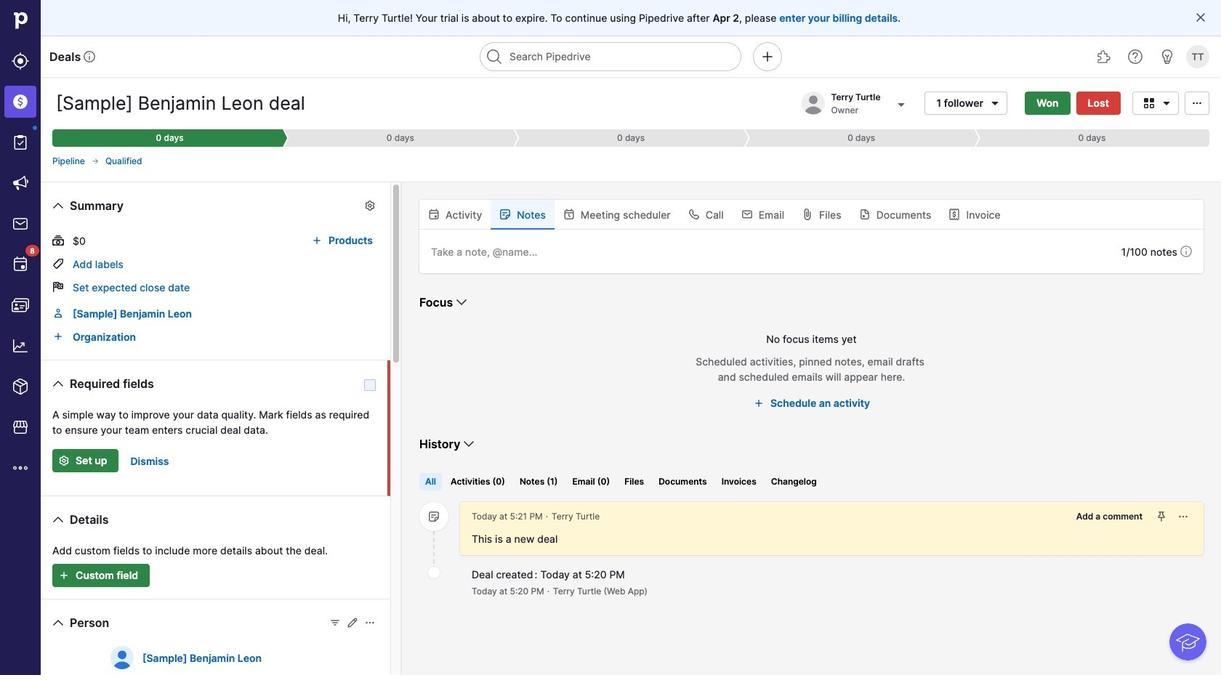 Task type: describe. For each thing, give the bounding box(es) containing it.
sales inbox image
[[12, 215, 29, 233]]

more image
[[12, 459, 29, 477]]

color primary inverted image
[[55, 570, 73, 581]]

pin this note image
[[1156, 511, 1167, 523]]

color secondary image
[[428, 567, 440, 579]]

Search Pipedrive field
[[480, 42, 741, 71]]

knowledge center bot, also known as kc bot is an onboarding assistant that allows you to see the list of onboarding items in one place for quick and easy reference. this improves your in-app experience. image
[[1170, 624, 1207, 661]]

quick help image
[[1127, 48, 1144, 65]]

more actions image
[[1177, 511, 1189, 523]]

color primary inverted image
[[55, 455, 73, 467]]

marketplace image
[[12, 419, 29, 436]]

transfer ownership image
[[892, 96, 910, 113]]

color link image
[[52, 307, 64, 319]]



Task type: locate. For each thing, give the bounding box(es) containing it.
products image
[[12, 378, 29, 395]]

2 color undefined image from the top
[[12, 256, 29, 273]]

color secondary image
[[428, 511, 440, 523]]

insights image
[[12, 337, 29, 355]]

info image
[[84, 51, 95, 63]]

color undefined image
[[12, 134, 29, 151], [12, 256, 29, 273]]

1 color undefined image from the top
[[12, 134, 29, 151]]

contacts image
[[12, 297, 29, 314]]

menu item
[[0, 81, 41, 122]]

menu
[[0, 0, 41, 675]]

[Sample] Benjamin Leon deal text field
[[52, 89, 339, 118]]

sales assistant image
[[1159, 48, 1176, 65]]

color primary image
[[1195, 12, 1207, 23], [986, 97, 1004, 109], [1140, 97, 1158, 109], [1188, 97, 1206, 109], [91, 157, 99, 166], [49, 197, 67, 214], [428, 209, 440, 220], [688, 209, 700, 220], [859, 209, 871, 220], [52, 235, 64, 246], [49, 375, 67, 392], [49, 511, 67, 528], [329, 617, 341, 629], [347, 617, 358, 629], [364, 617, 376, 629]]

leads image
[[12, 52, 29, 70]]

color undefined image down sales inbox image
[[12, 256, 29, 273]]

1 vertical spatial color undefined image
[[12, 256, 29, 273]]

0 vertical spatial color undefined image
[[12, 134, 29, 151]]

deals image
[[12, 93, 29, 110]]

color primary image
[[1158, 97, 1175, 109], [364, 200, 376, 212], [500, 209, 511, 220], [563, 209, 575, 220], [741, 209, 753, 220], [802, 209, 813, 220], [949, 209, 960, 220], [308, 235, 326, 246], [52, 258, 64, 270], [52, 281, 64, 293], [453, 294, 470, 311], [750, 398, 767, 409], [460, 435, 478, 453], [49, 614, 67, 632]]

quick add image
[[759, 48, 776, 65]]

campaigns image
[[12, 174, 29, 192]]

color muted image
[[1180, 246, 1192, 257]]

home image
[[9, 9, 31, 31]]

color undefined image down 'deals' image in the left of the page
[[12, 134, 29, 151]]

color link image
[[52, 331, 64, 342]]



